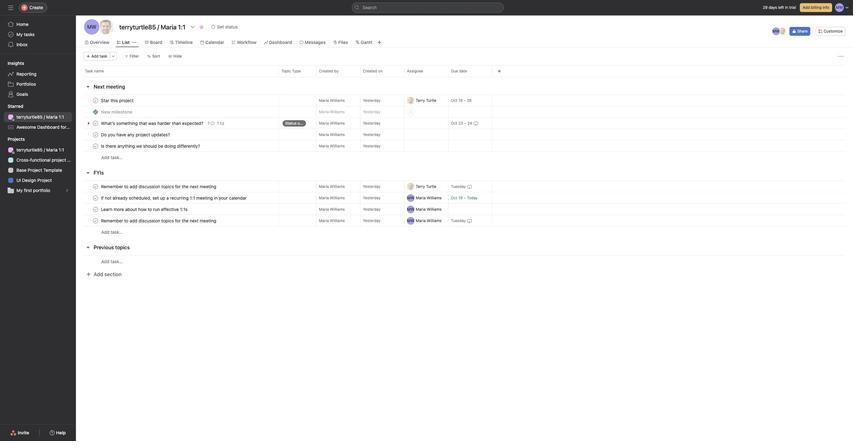 Task type: vqa. For each thing, say whether or not it's contained in the screenshot.
Emoji image
no



Task type: describe. For each thing, give the bounding box(es) containing it.
header next meeting tree grid
[[76, 95, 853, 163]]

awesome dashboard for new project link
[[4, 122, 92, 132]]

inbox
[[16, 42, 28, 47]]

home link
[[4, 19, 72, 29]]

terry turtle for next meeting
[[416, 98, 437, 103]]

status
[[285, 121, 297, 126]]

/ inside 'projects' element
[[44, 147, 45, 153]]

26
[[467, 98, 472, 103]]

turtle for next meeting
[[426, 98, 437, 103]]

template
[[43, 167, 62, 173]]

3 add task… from the top
[[101, 259, 123, 264]]

tuesday for terry turtle
[[451, 184, 466, 189]]

filter
[[130, 54, 139, 59]]

awesome
[[16, 124, 36, 130]]

home
[[16, 22, 29, 27]]

Learn more about how to run effective 1:1s text field
[[100, 206, 190, 213]]

insights
[[8, 60, 24, 66]]

base project template link
[[4, 165, 72, 175]]

add section button
[[84, 269, 124, 280]]

completed image for remember to add discussion topics for the next meeting text box's completed option
[[92, 183, 99, 190]]

update
[[298, 121, 310, 126]]

gantt link
[[356, 39, 372, 46]]

add field image
[[498, 69, 501, 73]]

Remember to add discussion topics for the next meeting text field
[[100, 183, 218, 190]]

next
[[94, 84, 105, 90]]

completed image for completed checkbox inside the what's something that was harder than expected? cell
[[92, 119, 99, 127]]

oct for oct 19 – today
[[451, 196, 458, 200]]

hide sidebar image
[[8, 5, 13, 10]]

remember to add discussion topics for the next meeting cell for mw
[[76, 215, 279, 227]]

terryturtle85 inside starred element
[[16, 114, 43, 120]]

expand subtask list for the task what's something that was harder than expected? image
[[86, 121, 91, 126]]

task
[[100, 54, 107, 59]]

assignee
[[407, 69, 423, 73]]

is there anything we should be doing differently? cell
[[76, 140, 279, 152]]

add task… inside header fyis tree grid
[[101, 229, 123, 235]]

completed checkbox for if not already scheduled, set up a recurring 1:1 meeting in your calendar text box
[[92, 194, 99, 202]]

completed milestone image
[[93, 109, 98, 114]]

by
[[334, 69, 339, 73]]

calendar link
[[200, 39, 224, 46]]

collapse task list for this section image
[[85, 84, 91, 89]]

star this project cell
[[76, 95, 279, 106]]

add left section at bottom left
[[94, 272, 103, 277]]

previous topics
[[94, 245, 130, 250]]

yesterday for star this project cell
[[363, 98, 381, 103]]

tab actions image
[[132, 41, 136, 44]]

set status button
[[209, 22, 241, 31]]

add task… button inside header next meeting tree grid
[[101, 154, 123, 161]]

info
[[823, 5, 830, 10]]

collapse task list for this section image for previous topics
[[85, 245, 91, 250]]

gantt
[[361, 40, 372, 45]]

24
[[468, 121, 472, 126]]

sort button
[[144, 52, 163, 61]]

type
[[292, 69, 301, 73]]

Completed milestone checkbox
[[93, 109, 98, 114]]

23
[[459, 121, 463, 126]]

cross-functional project plan
[[16, 157, 76, 163]]

dashboard link
[[264, 39, 292, 46]]

status
[[225, 24, 238, 29]]

add task
[[91, 54, 107, 59]]

add left the task
[[91, 54, 99, 59]]

add inside header next meeting tree grid
[[101, 155, 109, 160]]

create button
[[19, 3, 47, 13]]

task name
[[85, 69, 104, 73]]

do you have any project updates? cell
[[76, 129, 279, 141]]

terry for next meeting
[[416, 98, 425, 103]]

Remember to add discussion topics for the next meeting text field
[[100, 218, 218, 224]]

New milestone text field
[[100, 109, 134, 115]]

customize
[[824, 29, 843, 34]]

cross-functional project plan link
[[4, 155, 76, 165]]

share
[[798, 29, 808, 34]]

portfolios
[[16, 81, 36, 87]]

turtle for fyis
[[426, 184, 437, 189]]

for
[[61, 124, 66, 130]]

Is there anything we should be doing differently? text field
[[100, 143, 202, 149]]

invite
[[18, 430, 29, 436]]

base project template
[[16, 167, 62, 173]]

remove from starred image
[[199, 24, 204, 29]]

0 vertical spatial dashboard
[[269, 40, 292, 45]]

/ inside starred element
[[44, 114, 45, 120]]

portfolio
[[33, 188, 50, 193]]

section
[[104, 272, 122, 277]]

fyis
[[94, 170, 104, 176]]

my first portfolio link
[[4, 185, 72, 196]]

project
[[52, 157, 66, 163]]

design
[[22, 178, 36, 183]]

goals
[[16, 91, 28, 97]]

my for my tasks
[[16, 32, 23, 37]]

collapse task list for this section image for fyis
[[85, 170, 91, 175]]

due date
[[451, 69, 467, 73]]

list
[[122, 40, 130, 45]]

create
[[29, 5, 43, 10]]

see details, my first portfolio image
[[65, 189, 69, 192]]

if not already scheduled, set up a recurring 1:1 meeting in your calendar cell
[[76, 192, 279, 204]]

yesterday for is there anything we should be doing differently? cell
[[363, 144, 381, 148]]

add up add section button on the left of the page
[[101, 259, 109, 264]]

my first portfolio
[[16, 188, 50, 193]]

– for today
[[464, 196, 466, 200]]

share button
[[790, 27, 811, 36]]

completed image for completed checkbox in the learn more about how to run effective 1:1s cell
[[92, 206, 99, 213]]

terryturtle85 / maria 1:1 for terryturtle85 / maria 1:1 'link' in the 'projects' element
[[16, 147, 64, 153]]

starred element
[[0, 101, 92, 134]]

due
[[451, 69, 458, 73]]

timeline link
[[170, 39, 193, 46]]

in
[[785, 5, 788, 10]]

Do you have any project updates? text field
[[100, 132, 172, 138]]

add tab image
[[377, 40, 382, 45]]

dashboard inside starred element
[[37, 124, 60, 130]]

tuesday for maria williams
[[451, 218, 466, 223]]

add left billing
[[803, 5, 810, 10]]

what's something that was harder than expected? cell
[[76, 117, 279, 129]]

mw for mw's remember to add discussion topics for the next meeting cell
[[407, 218, 414, 223]]

status update button
[[279, 118, 316, 129]]

invite button
[[6, 427, 33, 439]]

sort
[[152, 54, 160, 59]]

– for 24
[[464, 121, 467, 126]]

first
[[24, 188, 32, 193]]

search
[[363, 5, 377, 10]]

repeats image for maria williams
[[467, 218, 472, 223]]

task… for 3rd add task… button from the top
[[111, 259, 123, 264]]

1:1 for terryturtle85 / maria 1:1 'link' in the 'projects' element
[[59, 147, 64, 153]]

messages link
[[300, 39, 326, 46]]

If not already scheduled, set up a recurring 1:1 meeting in your calendar text field
[[100, 195, 249, 201]]

yesterday for new milestone cell
[[363, 110, 381, 114]]

workflow link
[[232, 39, 257, 46]]

add task… button inside header fyis tree grid
[[101, 229, 123, 236]]

completed image for fyis
[[92, 217, 99, 225]]

files link
[[333, 39, 348, 46]]

projects
[[8, 136, 25, 142]]

hide
[[173, 54, 182, 59]]

completed checkbox for star this project 'text field' in the left top of the page
[[92, 97, 99, 104]]

messages
[[305, 40, 326, 45]]

terry turtle for fyis
[[416, 184, 437, 189]]

ui design project link
[[4, 175, 72, 185]]

completed checkbox for remember to add discussion topics for the next meeting text field
[[92, 217, 99, 225]]

calendar
[[205, 40, 224, 45]]

3 add task… button from the top
[[101, 258, 123, 265]]

billing
[[811, 5, 822, 10]]

oct for oct 23 – 24
[[451, 121, 458, 126]]

repeats image for terry turtle
[[467, 184, 472, 189]]

maria williams inside row
[[319, 121, 345, 126]]

status update
[[285, 121, 310, 126]]

created by
[[319, 69, 339, 73]]



Task type: locate. For each thing, give the bounding box(es) containing it.
/ up the cross-functional project plan
[[44, 147, 45, 153]]

turtle inside header fyis tree grid
[[426, 184, 437, 189]]

1 add task… row from the top
[[76, 152, 853, 163]]

1 19 from the top
[[459, 98, 463, 103]]

0 vertical spatial remember to add discussion topics for the next meeting cell
[[76, 181, 279, 192]]

4 completed checkbox from the top
[[92, 183, 99, 190]]

add up previous
[[101, 229, 109, 235]]

yesterday
[[363, 98, 381, 103], [363, 110, 381, 114], [363, 121, 381, 126], [363, 132, 381, 137], [363, 144, 381, 148], [363, 184, 381, 189], [363, 196, 381, 200], [363, 207, 381, 212], [363, 218, 381, 223]]

2 vertical spatial add task…
[[101, 259, 123, 264]]

completed image
[[92, 97, 99, 104], [92, 119, 99, 127], [92, 142, 99, 150], [92, 183, 99, 190], [92, 194, 99, 202], [92, 206, 99, 213]]

2 task… from the top
[[111, 229, 123, 235]]

2 vertical spatial oct
[[451, 196, 458, 200]]

2 vertical spatial add task… row
[[76, 255, 853, 267]]

1 tuesday from the top
[[451, 184, 466, 189]]

terryturtle85
[[16, 114, 43, 120], [16, 147, 43, 153]]

completed checkbox inside what's something that was harder than expected? cell
[[92, 119, 99, 127]]

1 created from the left
[[319, 69, 333, 73]]

oct 19 – 26
[[451, 98, 472, 103]]

0 vertical spatial /
[[44, 114, 45, 120]]

19 left today
[[459, 196, 463, 200]]

files
[[338, 40, 348, 45]]

created for created on
[[363, 69, 377, 73]]

29 days left in trial
[[763, 5, 796, 10]]

functional
[[30, 157, 50, 163]]

williams
[[330, 98, 345, 103], [330, 109, 345, 114], [330, 121, 345, 126], [330, 132, 345, 137], [330, 144, 345, 148], [330, 184, 345, 189], [330, 195, 345, 200], [427, 195, 442, 200], [330, 207, 345, 212], [427, 207, 442, 212], [330, 218, 345, 223], [427, 218, 442, 223]]

row containing task name
[[76, 65, 853, 77]]

0 vertical spatial terryturtle85
[[16, 114, 43, 120]]

add up fyis button
[[101, 155, 109, 160]]

topic type
[[281, 69, 301, 73]]

list link
[[117, 39, 130, 46]]

1 vertical spatial terry
[[416, 184, 425, 189]]

terryturtle85 / maria 1:1 up functional
[[16, 147, 64, 153]]

6 completed image from the top
[[92, 206, 99, 213]]

my left tasks
[[16, 32, 23, 37]]

maria williams
[[319, 98, 345, 103], [319, 109, 345, 114], [319, 121, 345, 126], [319, 132, 345, 137], [319, 144, 345, 148], [319, 184, 345, 189], [319, 195, 345, 200], [416, 195, 442, 200], [319, 207, 345, 212], [416, 207, 442, 212], [319, 218, 345, 223], [416, 218, 442, 223]]

0 vertical spatial add task… button
[[101, 154, 123, 161]]

0 vertical spatial oct
[[451, 98, 458, 103]]

project inside starred element
[[78, 124, 92, 130]]

0 vertical spatial –
[[464, 98, 466, 103]]

completed image for completed option inside the is there anything we should be doing differently? cell
[[92, 142, 99, 150]]

tasks
[[24, 32, 35, 37]]

0 vertical spatial terry turtle
[[416, 98, 437, 103]]

2 completed checkbox from the top
[[92, 131, 99, 138]]

previous
[[94, 245, 114, 250]]

previous topics button
[[94, 242, 130, 253]]

my tasks link
[[4, 29, 72, 40]]

starred button
[[0, 103, 23, 110]]

created left by
[[319, 69, 333, 73]]

created for created by
[[319, 69, 333, 73]]

2 remember to add discussion topics for the next meeting cell from the top
[[76, 215, 279, 227]]

mw for learn more about how to run effective 1:1s cell
[[407, 207, 414, 212]]

2 19 from the top
[[459, 196, 463, 200]]

terry for fyis
[[416, 184, 425, 189]]

2 1:1 from the top
[[59, 147, 64, 153]]

19 for – today
[[459, 196, 463, 200]]

more actions image
[[111, 54, 115, 58]]

oct
[[451, 98, 458, 103], [451, 121, 458, 126], [451, 196, 458, 200]]

1:1 inside starred element
[[59, 114, 64, 120]]

tt inside header fyis tree grid
[[408, 184, 413, 189]]

2 add task… row from the top
[[76, 226, 853, 238]]

1 remember to add discussion topics for the next meeting cell from the top
[[76, 181, 279, 192]]

6 yesterday from the top
[[363, 184, 381, 189]]

2 add task… button from the top
[[101, 229, 123, 236]]

3 add task… row from the top
[[76, 255, 853, 267]]

terryturtle85 up awesome
[[16, 114, 43, 120]]

base
[[16, 167, 26, 173]]

2 repeats image from the top
[[467, 218, 472, 223]]

0 vertical spatial tuesday
[[451, 184, 466, 189]]

19 inside header next meeting tree grid
[[459, 98, 463, 103]]

1 comment image
[[211, 121, 215, 125]]

task
[[85, 69, 93, 73]]

– left today
[[464, 196, 466, 200]]

oct 23 – 24
[[451, 121, 472, 126]]

1 terry from the top
[[416, 98, 425, 103]]

hide button
[[165, 52, 185, 61]]

1 terryturtle85 / maria 1:1 link from the top
[[4, 112, 72, 122]]

task… up previous topics
[[111, 229, 123, 235]]

oct left 23
[[451, 121, 458, 126]]

1 horizontal spatial dashboard
[[269, 40, 292, 45]]

completed image for completed option within the star this project cell
[[92, 97, 99, 104]]

remember to add discussion topics for the next meeting cell up if not already scheduled, set up a recurring 1:1 meeting in your calendar text box
[[76, 181, 279, 192]]

0 vertical spatial 1:1
[[59, 114, 64, 120]]

1 terryturtle85 / maria 1:1 from the top
[[16, 114, 64, 120]]

1 oct from the top
[[451, 98, 458, 103]]

3 completed checkbox from the top
[[92, 142, 99, 150]]

29
[[763, 5, 768, 10]]

2 terry turtle from the top
[[416, 184, 437, 189]]

2 collapse task list for this section image from the top
[[85, 245, 91, 250]]

new milestone cell
[[76, 106, 279, 118]]

1 add task… button from the top
[[101, 154, 123, 161]]

help button
[[46, 427, 70, 439]]

completed checkbox for remember to add discussion topics for the next meeting text box
[[92, 183, 99, 190]]

0 vertical spatial terry
[[416, 98, 425, 103]]

maria inside 'projects' element
[[46, 147, 58, 153]]

global element
[[0, 16, 76, 53]]

remember to add discussion topics for the next meeting cell for tt
[[76, 181, 279, 192]]

19 left 26
[[459, 98, 463, 103]]

1 vertical spatial terryturtle85
[[16, 147, 43, 153]]

1 vertical spatial terry turtle
[[416, 184, 437, 189]]

– inside header fyis tree grid
[[464, 196, 466, 200]]

– inside row
[[464, 121, 467, 126]]

completed image up previous
[[92, 217, 99, 225]]

task… inside header fyis tree grid
[[111, 229, 123, 235]]

1 turtle from the top
[[426, 98, 437, 103]]

1 collapse task list for this section image from the top
[[85, 170, 91, 175]]

repeats image
[[467, 184, 472, 189], [467, 218, 472, 223]]

add task… inside header next meeting tree grid
[[101, 155, 123, 160]]

1 completed checkbox from the top
[[92, 97, 99, 104]]

terryturtle85 / maria 1:1 link inside 'projects' element
[[4, 145, 72, 155]]

0 vertical spatial my
[[16, 32, 23, 37]]

1:1 inside 'projects' element
[[59, 147, 64, 153]]

plan
[[67, 157, 76, 163]]

collapse task list for this section image left previous
[[85, 245, 91, 250]]

completed checkbox for learn more about how to run effective 1:1s text field
[[92, 206, 99, 213]]

0 vertical spatial 19
[[459, 98, 463, 103]]

1 vertical spatial add task… row
[[76, 226, 853, 238]]

my for my first portfolio
[[16, 188, 23, 193]]

learn more about how to run effective 1:1s cell
[[76, 204, 279, 215]]

0 vertical spatial add task…
[[101, 155, 123, 160]]

topic
[[281, 69, 291, 73]]

completed image
[[92, 131, 99, 138], [92, 217, 99, 225]]

oct left today
[[451, 196, 458, 200]]

1 terry turtle from the top
[[416, 98, 437, 103]]

created
[[319, 69, 333, 73], [363, 69, 377, 73]]

yesterday for remember to add discussion topics for the next meeting cell related to tt
[[363, 184, 381, 189]]

completed image for next meeting
[[92, 131, 99, 138]]

new
[[68, 124, 77, 130]]

1 vertical spatial add task…
[[101, 229, 123, 235]]

completed checkbox inside star this project cell
[[92, 97, 99, 104]]

3 yesterday from the top
[[363, 121, 381, 126]]

add task… button up previous topics
[[101, 229, 123, 236]]

yesterday inside row
[[363, 121, 381, 126]]

1 task… from the top
[[111, 155, 123, 160]]

2 completed image from the top
[[92, 119, 99, 127]]

projects element
[[0, 134, 76, 197]]

row containing status update
[[76, 117, 853, 129]]

2 vertical spatial task…
[[111, 259, 123, 264]]

workflow
[[237, 40, 257, 45]]

yesterday for do you have any project updates? 'cell' on the left top
[[363, 132, 381, 137]]

task… up section at bottom left
[[111, 259, 123, 264]]

2 oct from the top
[[451, 121, 458, 126]]

set
[[217, 24, 224, 29]]

terry inside header next meeting tree grid
[[416, 98, 425, 103]]

cross-
[[16, 157, 30, 163]]

2 created from the left
[[363, 69, 377, 73]]

trial
[[790, 5, 796, 10]]

turtle
[[426, 98, 437, 103], [426, 184, 437, 189]]

maria
[[319, 98, 329, 103], [319, 109, 329, 114], [46, 114, 58, 120], [319, 121, 329, 126], [319, 132, 329, 137], [319, 144, 329, 148], [46, 147, 58, 153], [319, 184, 329, 189], [319, 195, 329, 200], [416, 195, 426, 200], [319, 207, 329, 212], [416, 207, 426, 212], [319, 218, 329, 223], [416, 218, 426, 223]]

completed checkbox inside do you have any project updates? 'cell'
[[92, 131, 99, 138]]

insights button
[[0, 60, 24, 66]]

add task… button up section at bottom left
[[101, 258, 123, 265]]

terryturtle85 / maria 1:1 link
[[4, 112, 72, 122], [4, 145, 72, 155]]

0 vertical spatial project
[[78, 124, 92, 130]]

19 inside header fyis tree grid
[[459, 196, 463, 200]]

1 completed image from the top
[[92, 97, 99, 104]]

1 vertical spatial add task… button
[[101, 229, 123, 236]]

2 turtle from the top
[[426, 184, 437, 189]]

1 vertical spatial task…
[[111, 229, 123, 235]]

1 terryturtle85 from the top
[[16, 114, 43, 120]]

add task… up fyis button
[[101, 155, 123, 160]]

3 task… from the top
[[111, 259, 123, 264]]

add inside header fyis tree grid
[[101, 229, 109, 235]]

1 vertical spatial my
[[16, 188, 23, 193]]

on
[[378, 69, 383, 73]]

repeats image down today
[[467, 218, 472, 223]]

1 vertical spatial completed image
[[92, 217, 99, 225]]

ui design project
[[16, 178, 52, 183]]

add billing info button
[[800, 3, 832, 12]]

task… for add task… button in the header fyis tree grid
[[111, 229, 123, 235]]

terryturtle85 / maria 1:1 inside starred element
[[16, 114, 64, 120]]

2 add task… from the top
[[101, 229, 123, 235]]

board link
[[145, 39, 162, 46]]

oct left 26
[[451, 98, 458, 103]]

2 completed checkbox from the top
[[92, 206, 99, 213]]

completed checkbox inside is there anything we should be doing differently? cell
[[92, 142, 99, 150]]

1 vertical spatial terryturtle85 / maria 1:1
[[16, 147, 64, 153]]

terry turtle inside header next meeting tree grid
[[416, 98, 437, 103]]

1:1 for terryturtle85 / maria 1:1 'link' within starred element
[[59, 114, 64, 120]]

1 vertical spatial 19
[[459, 196, 463, 200]]

completed checkbox inside learn more about how to run effective 1:1s cell
[[92, 206, 99, 213]]

/
[[44, 114, 45, 120], [44, 147, 45, 153]]

0 horizontal spatial dashboard
[[37, 124, 60, 130]]

1 vertical spatial oct
[[451, 121, 458, 126]]

1 vertical spatial repeats image
[[467, 218, 472, 223]]

yesterday for mw's remember to add discussion topics for the next meeting cell
[[363, 218, 381, 223]]

terryturtle85 / maria 1:1 link up functional
[[4, 145, 72, 155]]

19
[[459, 98, 463, 103], [459, 196, 463, 200]]

created left on
[[363, 69, 377, 73]]

2 yesterday from the top
[[363, 110, 381, 114]]

Star this project text field
[[100, 97, 135, 104]]

1 add task… from the top
[[101, 155, 123, 160]]

5 yesterday from the top
[[363, 144, 381, 148]]

insights element
[[0, 58, 76, 101]]

2 my from the top
[[16, 188, 23, 193]]

completed image inside if not already scheduled, set up a recurring 1:1 meeting in your calendar cell
[[92, 194, 99, 202]]

next meeting
[[94, 84, 125, 90]]

1 vertical spatial dashboard
[[37, 124, 60, 130]]

2 tuesday from the top
[[451, 218, 466, 223]]

2 / from the top
[[44, 147, 45, 153]]

terryturtle85 / maria 1:1 link inside starred element
[[4, 112, 72, 122]]

2 vertical spatial –
[[464, 196, 466, 200]]

0 horizontal spatial created
[[319, 69, 333, 73]]

terryturtle85 / maria 1:1 inside 'projects' element
[[16, 147, 64, 153]]

2 completed image from the top
[[92, 217, 99, 225]]

1 vertical spatial terryturtle85 / maria 1:1 link
[[4, 145, 72, 155]]

0 vertical spatial collapse task list for this section image
[[85, 170, 91, 175]]

williams inside row
[[330, 121, 345, 126]]

terry
[[416, 98, 425, 103], [416, 184, 425, 189]]

5 completed image from the top
[[92, 194, 99, 202]]

0 vertical spatial completed image
[[92, 131, 99, 138]]

oct inside header fyis tree grid
[[451, 196, 458, 200]]

1 completed checkbox from the top
[[92, 119, 99, 127]]

terryturtle85 inside 'projects' element
[[16, 147, 43, 153]]

19 for – 26
[[459, 98, 463, 103]]

0 vertical spatial terryturtle85 / maria 1:1 link
[[4, 112, 72, 122]]

4 completed image from the top
[[92, 183, 99, 190]]

Completed checkbox
[[92, 119, 99, 127], [92, 206, 99, 213], [92, 217, 99, 225]]

8 yesterday from the top
[[363, 207, 381, 212]]

starred
[[8, 104, 23, 109]]

timeline
[[175, 40, 193, 45]]

completed image inside learn more about how to run effective 1:1s cell
[[92, 206, 99, 213]]

project up ui design project
[[28, 167, 42, 173]]

completed image inside do you have any project updates? 'cell'
[[92, 131, 99, 138]]

1 repeats image from the top
[[467, 184, 472, 189]]

task… inside header next meeting tree grid
[[111, 155, 123, 160]]

remember to add discussion topics for the next meeting cell down if not already scheduled, set up a recurring 1:1 meeting in your calendar cell
[[76, 215, 279, 227]]

project right new
[[78, 124, 92, 130]]

3 oct from the top
[[451, 196, 458, 200]]

/ up awesome dashboard for new project link
[[44, 114, 45, 120]]

meeting
[[106, 84, 125, 90]]

dashboard left for
[[37, 124, 60, 130]]

0 vertical spatial turtle
[[426, 98, 437, 103]]

4 yesterday from the top
[[363, 132, 381, 137]]

terryturtle85 / maria 1:1 link up awesome
[[4, 112, 72, 122]]

more actions image
[[839, 54, 844, 59]]

ui
[[16, 178, 21, 183]]

2 terryturtle85 / maria 1:1 from the top
[[16, 147, 64, 153]]

project up portfolio
[[37, 178, 52, 183]]

1 vertical spatial remember to add discussion topics for the next meeting cell
[[76, 215, 279, 227]]

add task… row
[[76, 152, 853, 163], [76, 226, 853, 238], [76, 255, 853, 267]]

1:1 up project
[[59, 147, 64, 153]]

completed checkbox for do you have any project updates? text field
[[92, 131, 99, 138]]

3 completed image from the top
[[92, 142, 99, 150]]

9 yesterday from the top
[[363, 218, 381, 223]]

1 vertical spatial completed checkbox
[[92, 206, 99, 213]]

goals link
[[4, 89, 72, 99]]

dashboard
[[269, 40, 292, 45], [37, 124, 60, 130]]

2 vertical spatial completed checkbox
[[92, 217, 99, 225]]

task… down do you have any project updates? text field
[[111, 155, 123, 160]]

add section
[[94, 272, 122, 277]]

– left 26
[[464, 98, 466, 103]]

row
[[76, 65, 853, 77], [84, 77, 846, 77], [76, 95, 853, 106], [76, 106, 853, 118], [76, 117, 853, 129], [76, 129, 853, 141], [76, 140, 853, 152], [76, 181, 853, 192], [76, 192, 853, 204], [76, 204, 853, 215], [76, 215, 853, 227]]

search list box
[[352, 3, 504, 13]]

my inside 'projects' element
[[16, 188, 23, 193]]

1 completed image from the top
[[92, 131, 99, 138]]

set status
[[217, 24, 238, 29]]

1 vertical spatial 1:1
[[59, 147, 64, 153]]

left
[[778, 5, 784, 10]]

tuesday
[[451, 184, 466, 189], [451, 218, 466, 223]]

completed image inside remember to add discussion topics for the next meeting cell
[[92, 183, 99, 190]]

maria inside starred element
[[46, 114, 58, 120]]

add task… up section at bottom left
[[101, 259, 123, 264]]

yesterday for if not already scheduled, set up a recurring 1:1 meeting in your calendar cell
[[363, 196, 381, 200]]

1 my from the top
[[16, 32, 23, 37]]

None text field
[[118, 21, 187, 33]]

2 terry from the top
[[416, 184, 425, 189]]

2 vertical spatial add task… button
[[101, 258, 123, 265]]

dashboard up topic
[[269, 40, 292, 45]]

– for 26
[[464, 98, 466, 103]]

board
[[150, 40, 162, 45]]

0 vertical spatial completed checkbox
[[92, 119, 99, 127]]

my tasks
[[16, 32, 35, 37]]

completed image inside star this project cell
[[92, 97, 99, 104]]

tuesday down the oct 19 – today
[[451, 218, 466, 223]]

0 vertical spatial terryturtle85 / maria 1:1
[[16, 114, 64, 120]]

1 horizontal spatial created
[[363, 69, 377, 73]]

2 terryturtle85 from the top
[[16, 147, 43, 153]]

What's something that was harder than expected? text field
[[100, 120, 205, 126]]

topics
[[115, 245, 130, 250]]

5 completed checkbox from the top
[[92, 194, 99, 202]]

reporting link
[[4, 69, 72, 79]]

2 vertical spatial project
[[37, 178, 52, 183]]

7 yesterday from the top
[[363, 196, 381, 200]]

– left 24
[[464, 121, 467, 126]]

show options image
[[190, 24, 195, 29]]

2 terryturtle85 / maria 1:1 link from the top
[[4, 145, 72, 155]]

overview link
[[85, 39, 109, 46]]

today
[[467, 196, 478, 200]]

1 vertical spatial project
[[28, 167, 42, 173]]

1 / from the top
[[44, 114, 45, 120]]

1 vertical spatial turtle
[[426, 184, 437, 189]]

completed image inside is there anything we should be doing differently? cell
[[92, 142, 99, 150]]

task… for add task… button inside header next meeting tree grid
[[111, 155, 123, 160]]

header fyis tree grid
[[76, 181, 853, 238]]

add task… up previous topics
[[101, 229, 123, 235]]

terry inside header fyis tree grid
[[416, 184, 425, 189]]

0 vertical spatial task…
[[111, 155, 123, 160]]

terryturtle85 / maria 1:1 for terryturtle85 / maria 1:1 'link' within starred element
[[16, 114, 64, 120]]

awesome dashboard for new project
[[16, 124, 92, 130]]

tt inside header next meeting tree grid
[[408, 98, 413, 103]]

completed checkbox inside if not already scheduled, set up a recurring 1:1 meeting in your calendar cell
[[92, 194, 99, 202]]

collapse task list for this section image left fyis button
[[85, 170, 91, 175]]

turtle inside header next meeting tree grid
[[426, 98, 437, 103]]

Completed checkbox
[[92, 97, 99, 104], [92, 131, 99, 138], [92, 142, 99, 150], [92, 183, 99, 190], [92, 194, 99, 202]]

completed image inside remember to add discussion topics for the next meeting cell
[[92, 217, 99, 225]]

task…
[[111, 155, 123, 160], [111, 229, 123, 235], [111, 259, 123, 264]]

date
[[459, 69, 467, 73]]

collapse task list for this section image
[[85, 170, 91, 175], [85, 245, 91, 250]]

tt
[[103, 24, 109, 30], [780, 29, 785, 34], [408, 98, 413, 103], [408, 184, 413, 189]]

1:1 up for
[[59, 114, 64, 120]]

terry turtle inside header fyis tree grid
[[416, 184, 437, 189]]

1 subtask image
[[220, 121, 224, 125]]

completed image down the completed milestone option
[[92, 131, 99, 138]]

completed checkbox for is there anything we should be doing differently? text box
[[92, 142, 99, 150]]

overview
[[90, 40, 109, 45]]

completed image for completed option in if not already scheduled, set up a recurring 1:1 meeting in your calendar cell
[[92, 194, 99, 202]]

oct for oct 19 – 26
[[451, 98, 458, 103]]

0 vertical spatial add task… row
[[76, 152, 853, 163]]

my inside global element
[[16, 32, 23, 37]]

mw for if not already scheduled, set up a recurring 1:1 meeting in your calendar cell
[[407, 195, 414, 200]]

terryturtle85 / maria 1:1
[[16, 114, 64, 120], [16, 147, 64, 153]]

1 vertical spatial collapse task list for this section image
[[85, 245, 91, 250]]

add task… button
[[101, 154, 123, 161], [101, 229, 123, 236], [101, 258, 123, 265]]

3 completed checkbox from the top
[[92, 217, 99, 225]]

1 yesterday from the top
[[363, 98, 381, 103]]

tuesday up the oct 19 – today
[[451, 184, 466, 189]]

yesterday for learn more about how to run effective 1:1s cell
[[363, 207, 381, 212]]

remember to add discussion topics for the next meeting cell
[[76, 181, 279, 192], [76, 215, 279, 227]]

help
[[56, 430, 66, 436]]

1 vertical spatial /
[[44, 147, 45, 153]]

repeats image up today
[[467, 184, 472, 189]]

1 vertical spatial –
[[464, 121, 467, 126]]

1 vertical spatial tuesday
[[451, 218, 466, 223]]

customize button
[[816, 27, 846, 36]]

repeats image
[[474, 121, 479, 126]]

my left first
[[16, 188, 23, 193]]

1 1:1 from the top
[[59, 114, 64, 120]]

0 vertical spatial repeats image
[[467, 184, 472, 189]]

projects button
[[0, 136, 25, 142]]

add task… button up fyis button
[[101, 154, 123, 161]]

terryturtle85 up cross-
[[16, 147, 43, 153]]

terryturtle85 / maria 1:1 up awesome dashboard for new project link
[[16, 114, 64, 120]]



